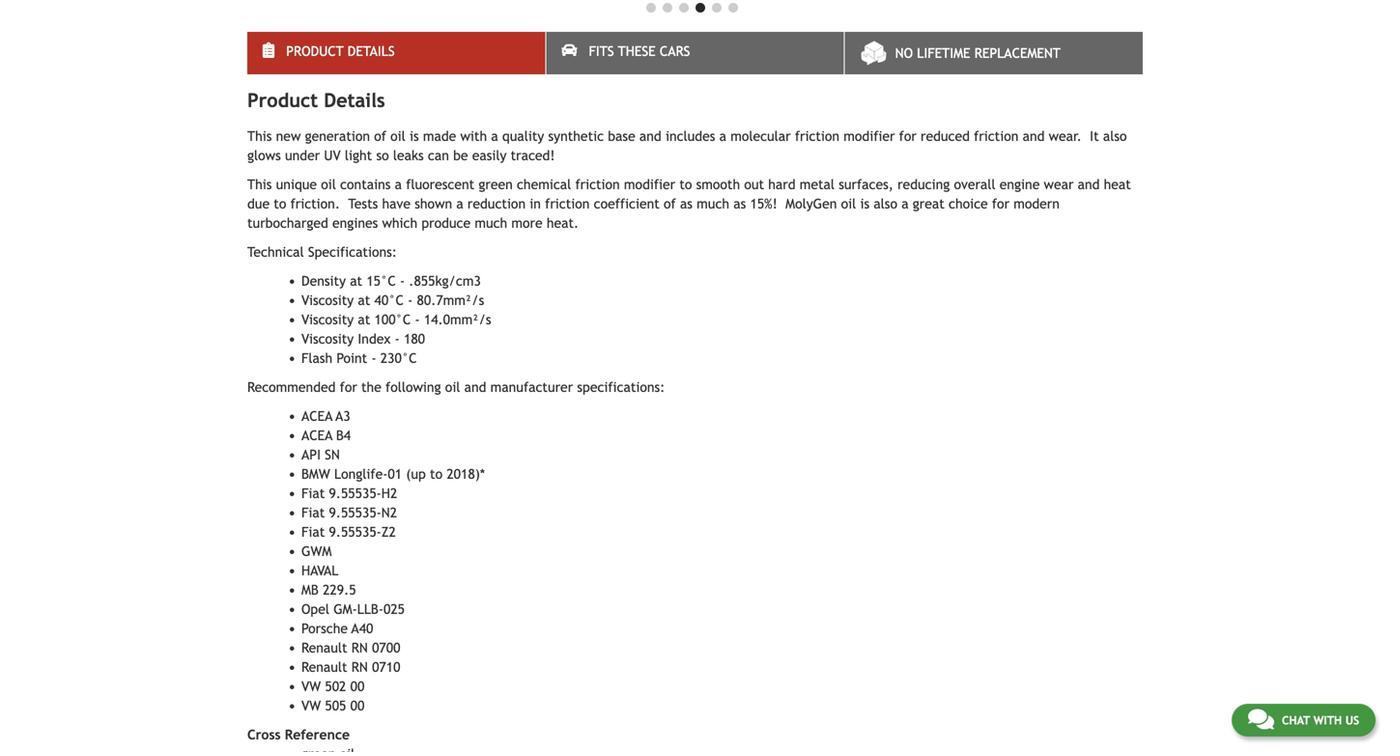 Task type: vqa. For each thing, say whether or not it's contained in the screenshot.
first ACEA
yes



Task type: describe. For each thing, give the bounding box(es) containing it.
80.7mm²/s
[[417, 293, 484, 308]]

15%!
[[750, 196, 778, 212]]

heat.
[[547, 216, 579, 231]]

2018)*
[[447, 467, 485, 482]]

a left great
[[902, 196, 909, 212]]

1 as from the left
[[680, 196, 693, 212]]

025
[[384, 602, 405, 618]]

surfaces,
[[839, 177, 894, 192]]

1 9.55535- from the top
[[329, 486, 382, 502]]

out
[[744, 177, 764, 192]]

chemical
[[517, 177, 571, 192]]

z2
[[382, 525, 396, 540]]

due
[[247, 196, 270, 212]]

sn
[[325, 448, 340, 463]]

modifier for
[[844, 129, 917, 144]]

1 vertical spatial for
[[340, 380, 357, 395]]

- up 180
[[415, 312, 420, 328]]

oil right following in the bottom of the page
[[445, 380, 460, 395]]

0 vertical spatial at
[[350, 274, 362, 289]]

specifications:
[[308, 245, 397, 260]]

wear
[[1044, 177, 1074, 192]]

easily
[[472, 148, 507, 163]]

great
[[913, 196, 945, 212]]

of inside "this unique oil contains a fluorescent green chemical friction modifier to smooth out hard metal surfaces, reducing overall engine wear and heat due to friction.  tests have shown a reduction in friction coefficient of as much as 15%!  molygen oil is also a great choice for modern turbocharged engines which produce much more heat."
[[664, 196, 676, 212]]

is inside this new generation of oil is made with a quality synthetic base and includes a molecular friction modifier for reduced friction and wear.  it also glows under uv light so leaks can be easily traced!
[[410, 129, 419, 144]]

a up produce
[[456, 196, 464, 212]]

be
[[453, 148, 468, 163]]

1 vertical spatial with
[[1314, 714, 1342, 728]]

40°c
[[374, 293, 404, 308]]

product details link
[[247, 32, 545, 75]]

glows
[[247, 148, 281, 163]]

n2
[[382, 506, 397, 521]]

0700
[[372, 641, 401, 656]]

fluorescent
[[406, 177, 475, 192]]

of inside this new generation of oil is made with a quality synthetic base and includes a molecular friction modifier for reduced friction and wear.  it also glows under uv light so leaks can be easily traced!
[[374, 129, 386, 144]]

229.5
[[323, 583, 356, 598]]

2 fiat from the top
[[302, 506, 325, 521]]

2 00 from the top
[[350, 699, 365, 714]]

these
[[618, 44, 656, 59]]

1 rn from the top
[[352, 641, 368, 656]]

technical specifications:
[[247, 245, 401, 260]]

friction up heat.
[[545, 196, 590, 212]]

reduced
[[921, 129, 970, 144]]

generation
[[305, 129, 370, 144]]

synthetic
[[548, 129, 604, 144]]

b4
[[336, 428, 351, 444]]

also inside "this unique oil contains a fluorescent green chemical friction modifier to smooth out hard metal surfaces, reducing overall engine wear and heat due to friction.  tests have shown a reduction in friction coefficient of as much as 15%!  molygen oil is also a great choice for modern turbocharged engines which produce much more heat."
[[874, 196, 898, 212]]

bmw
[[302, 467, 330, 482]]

180
[[404, 332, 425, 347]]

under
[[285, 148, 320, 163]]

1 vertical spatial product
[[247, 89, 318, 112]]

lifetime
[[917, 46, 971, 61]]

smooth
[[696, 177, 740, 192]]

with inside this new generation of oil is made with a quality synthetic base and includes a molecular friction modifier for reduced friction and wear.  it also glows under uv light so leaks can be easily traced!
[[460, 129, 487, 144]]

this for this new generation of oil is made with a quality synthetic base and includes a molecular friction modifier for reduced friction and wear.  it also glows under uv light so leaks can be easily traced!
[[247, 129, 272, 144]]

505
[[325, 699, 346, 714]]

cars
[[660, 44, 690, 59]]

can
[[428, 148, 449, 163]]

leaks
[[393, 148, 424, 163]]

- right 40°c
[[408, 293, 413, 308]]

oil up friction.
[[321, 177, 336, 192]]

base and
[[608, 129, 662, 144]]

wear.
[[1049, 129, 1082, 144]]

1 vertical spatial product details
[[247, 89, 385, 112]]

oil inside this new generation of oil is made with a quality synthetic base and includes a molecular friction modifier for reduced friction and wear.  it also glows under uv light so leaks can be easily traced!
[[391, 129, 406, 144]]

14.0mm²/s
[[424, 312, 491, 328]]

engine
[[1000, 177, 1040, 192]]

cross reference
[[247, 728, 350, 743]]

overall
[[954, 177, 996, 192]]

density at 15°c - .855kg/cm3 viscosity at 40°c - 80.7mm²/s viscosity at 100°c - 14.0mm²/s viscosity index - 180 flash point - 230°c
[[302, 274, 491, 366]]

gm-
[[334, 602, 357, 618]]

15°c
[[367, 274, 396, 289]]

and inside this new generation of oil is made with a quality synthetic base and includes a molecular friction modifier for reduced friction and wear.  it also glows under uv light so leaks can be easily traced!
[[1023, 129, 1045, 144]]

this new generation of oil is made with a quality synthetic base and includes a molecular friction modifier for reduced friction and wear.  it also glows under uv light so leaks can be easily traced!
[[247, 129, 1127, 163]]

manufacturer
[[491, 380, 573, 395]]

modifier
[[624, 177, 676, 192]]

index
[[358, 332, 391, 347]]

2 viscosity from the top
[[302, 312, 354, 328]]

1 00 from the top
[[350, 680, 365, 695]]

to for out
[[680, 177, 692, 192]]

api
[[302, 448, 321, 463]]

flash
[[302, 351, 333, 366]]

produce
[[422, 216, 471, 231]]

1 vertical spatial much
[[475, 216, 508, 231]]

1 vertical spatial details
[[324, 89, 385, 112]]

porsche
[[302, 622, 348, 637]]

0710
[[372, 660, 401, 676]]

1 acea from the top
[[302, 409, 332, 424]]

coefficient
[[594, 196, 660, 212]]

a40
[[352, 622, 373, 637]]

friction right reduced
[[974, 129, 1019, 144]]

point
[[337, 351, 367, 366]]

us
[[1346, 714, 1360, 728]]

0 horizontal spatial to
[[274, 196, 286, 212]]

turbocharged
[[247, 216, 328, 231]]

heat
[[1104, 177, 1131, 192]]

.855kg/cm3
[[409, 274, 481, 289]]

uv
[[324, 148, 341, 163]]

modern
[[1014, 196, 1060, 212]]

following
[[386, 380, 441, 395]]

no lifetime replacement link
[[845, 32, 1143, 75]]

fits
[[589, 44, 614, 59]]

fits these cars
[[589, 44, 690, 59]]

friction up coefficient
[[575, 177, 620, 192]]



Task type: locate. For each thing, give the bounding box(es) containing it.
0 horizontal spatial of
[[374, 129, 386, 144]]

1 horizontal spatial of
[[664, 196, 676, 212]]

a3
[[336, 409, 350, 424]]

this for this unique oil contains a fluorescent green chemical friction modifier to smooth out hard metal surfaces, reducing overall engine wear and heat due to friction.  tests have shown a reduction in friction coefficient of as much as 15%!  molygen oil is also a great choice for modern turbocharged engines which produce much more heat.
[[247, 177, 272, 192]]

for down engine
[[992, 196, 1010, 212]]

of down modifier
[[664, 196, 676, 212]]

acea a3 acea b4 api sn bmw longlife-01 (up to 2018)* fiat 9.55535-h2 fiat 9.55535-n2 fiat 9.55535-z2 gwm haval mb 229.5 opel gm-llb-025 porsche a40 renault rn 0700 renault rn 0710 vw 502 00 vw 505 00
[[302, 409, 485, 714]]

also up heat
[[1103, 129, 1127, 144]]

0 vertical spatial of
[[374, 129, 386, 144]]

a right includes
[[720, 129, 727, 144]]

rn left 0710
[[352, 660, 368, 676]]

friction.
[[290, 196, 340, 212]]

00 right 502
[[350, 680, 365, 695]]

chat with us
[[1282, 714, 1360, 728]]

choice
[[949, 196, 988, 212]]

more
[[512, 216, 543, 231]]

as left 15%! at the right
[[734, 196, 746, 212]]

0 vertical spatial renault
[[302, 641, 347, 656]]

1 vertical spatial also
[[874, 196, 898, 212]]

molecular
[[731, 129, 791, 144]]

oil down surfaces,
[[841, 196, 856, 212]]

0 vertical spatial 9.55535-
[[329, 486, 382, 502]]

9.55535-
[[329, 486, 382, 502], [329, 506, 382, 521], [329, 525, 382, 540]]

this inside this new generation of oil is made with a quality synthetic base and includes a molecular friction modifier for reduced friction and wear.  it also glows under uv light so leaks can be easily traced!
[[247, 129, 272, 144]]

1 vertical spatial renault
[[302, 660, 347, 676]]

unique
[[276, 177, 317, 192]]

includes
[[666, 129, 716, 144]]

this inside "this unique oil contains a fluorescent green chemical friction modifier to smooth out hard metal surfaces, reducing overall engine wear and heat due to friction.  tests have shown a reduction in friction coefficient of as much as 15%!  molygen oil is also a great choice for modern turbocharged engines which produce much more heat."
[[247, 177, 272, 192]]

230°c
[[381, 351, 417, 366]]

- right 15°c on the left of page
[[400, 274, 405, 289]]

to left smooth
[[680, 177, 692, 192]]

100°c
[[374, 312, 411, 328]]

0 horizontal spatial as
[[680, 196, 693, 212]]

1 horizontal spatial for
[[992, 196, 1010, 212]]

(up
[[406, 467, 426, 482]]

3 fiat from the top
[[302, 525, 325, 540]]

-
[[400, 274, 405, 289], [408, 293, 413, 308], [415, 312, 420, 328], [395, 332, 400, 347], [372, 351, 376, 366]]

0 vertical spatial much
[[697, 196, 730, 212]]

light
[[345, 148, 372, 163]]

and left wear.
[[1023, 129, 1045, 144]]

acea left a3
[[302, 409, 332, 424]]

acea up api
[[302, 428, 332, 444]]

at left 40°c
[[358, 293, 370, 308]]

2 vw from the top
[[302, 699, 321, 714]]

0 vertical spatial vw
[[302, 680, 321, 695]]

3 viscosity from the top
[[302, 332, 354, 347]]

green
[[479, 177, 513, 192]]

vw left 502
[[302, 680, 321, 695]]

1 vertical spatial this
[[247, 177, 272, 192]]

0 horizontal spatial much
[[475, 216, 508, 231]]

1 vertical spatial to
[[274, 196, 286, 212]]

a up 'easily'
[[491, 129, 498, 144]]

is down surfaces,
[[861, 196, 870, 212]]

vw
[[302, 680, 321, 695], [302, 699, 321, 714]]

0 vertical spatial also
[[1103, 129, 1127, 144]]

502
[[325, 680, 346, 695]]

reference
[[285, 728, 350, 743]]

much down reduction
[[475, 216, 508, 231]]

0 vertical spatial is
[[410, 129, 419, 144]]

friction up metal
[[795, 129, 840, 144]]

0 vertical spatial to
[[680, 177, 692, 192]]

rn down a40
[[352, 641, 368, 656]]

9.55535- up z2 at the left bottom
[[329, 506, 382, 521]]

2 vertical spatial at
[[358, 312, 370, 328]]

product up generation
[[286, 44, 344, 59]]

at up index
[[358, 312, 370, 328]]

details
[[348, 44, 395, 59], [324, 89, 385, 112]]

hard
[[769, 177, 796, 192]]

0 vertical spatial with
[[460, 129, 487, 144]]

1 horizontal spatial much
[[697, 196, 730, 212]]

have
[[382, 196, 411, 212]]

and
[[1023, 129, 1045, 144], [1078, 177, 1100, 192], [464, 380, 487, 395]]

0 horizontal spatial and
[[464, 380, 487, 395]]

replacement
[[975, 46, 1061, 61]]

1 vw from the top
[[302, 680, 321, 695]]

made
[[423, 129, 456, 144]]

1 horizontal spatial with
[[1314, 714, 1342, 728]]

0 vertical spatial 00
[[350, 680, 365, 695]]

with left us
[[1314, 714, 1342, 728]]

for inside "this unique oil contains a fluorescent green chemical friction modifier to smooth out hard metal surfaces, reducing overall engine wear and heat due to friction.  tests have shown a reduction in friction coefficient of as much as 15%!  molygen oil is also a great choice for modern turbocharged engines which produce much more heat."
[[992, 196, 1010, 212]]

2 vertical spatial and
[[464, 380, 487, 395]]

also down surfaces,
[[874, 196, 898, 212]]

to right (up
[[430, 467, 443, 482]]

cross
[[247, 728, 281, 743]]

to up turbocharged
[[274, 196, 286, 212]]

2 vertical spatial to
[[430, 467, 443, 482]]

0 horizontal spatial is
[[410, 129, 419, 144]]

also inside this new generation of oil is made with a quality synthetic base and includes a molecular friction modifier for reduced friction and wear.  it also glows under uv light so leaks can be easily traced!
[[1103, 129, 1127, 144]]

of
[[374, 129, 386, 144], [664, 196, 676, 212]]

reducing
[[898, 177, 950, 192]]

0 vertical spatial product
[[286, 44, 344, 59]]

specifications:
[[577, 380, 665, 395]]

1 vertical spatial acea
[[302, 428, 332, 444]]

3 9.55535- from the top
[[329, 525, 382, 540]]

0 vertical spatial product details
[[286, 44, 395, 59]]

mb
[[302, 583, 319, 598]]

1 viscosity from the top
[[302, 293, 354, 308]]

in
[[530, 196, 541, 212]]

oil up the 'leaks'
[[391, 129, 406, 144]]

0 vertical spatial acea
[[302, 409, 332, 424]]

chat with us link
[[1232, 704, 1376, 737]]

1 fiat from the top
[[302, 486, 325, 502]]

- left 180
[[395, 332, 400, 347]]

1 horizontal spatial to
[[430, 467, 443, 482]]

0 vertical spatial for
[[992, 196, 1010, 212]]

to for fiat
[[430, 467, 443, 482]]

1 vertical spatial vw
[[302, 699, 321, 714]]

2 rn from the top
[[352, 660, 368, 676]]

1 vertical spatial and
[[1078, 177, 1100, 192]]

0 horizontal spatial also
[[874, 196, 898, 212]]

reduction
[[468, 196, 526, 212]]

2 vertical spatial 9.55535-
[[329, 525, 382, 540]]

as down this new generation of oil is made with a quality synthetic base and includes a molecular friction modifier for reduced friction and wear.  it also glows under uv light so leaks can be easily traced!
[[680, 196, 693, 212]]

product
[[286, 44, 344, 59], [247, 89, 318, 112]]

1 horizontal spatial is
[[861, 196, 870, 212]]

product up new
[[247, 89, 318, 112]]

recommended for the following oil and manufacturer specifications:
[[247, 380, 665, 395]]

and left heat
[[1078, 177, 1100, 192]]

to inside acea a3 acea b4 api sn bmw longlife-01 (up to 2018)* fiat 9.55535-h2 fiat 9.55535-n2 fiat 9.55535-z2 gwm haval mb 229.5 opel gm-llb-025 porsche a40 renault rn 0700 renault rn 0710 vw 502 00 vw 505 00
[[430, 467, 443, 482]]

density
[[302, 274, 346, 289]]

much down smooth
[[697, 196, 730, 212]]

is inside "this unique oil contains a fluorescent green chemical friction modifier to smooth out hard metal surfaces, reducing overall engine wear and heat due to friction.  tests have shown a reduction in friction coefficient of as much as 15%!  molygen oil is also a great choice for modern turbocharged engines which produce much more heat."
[[861, 196, 870, 212]]

1 vertical spatial 9.55535-
[[329, 506, 382, 521]]

0 vertical spatial details
[[348, 44, 395, 59]]

1 vertical spatial rn
[[352, 660, 368, 676]]

1 horizontal spatial and
[[1023, 129, 1045, 144]]

0 vertical spatial fiat
[[302, 486, 325, 502]]

longlife-
[[334, 467, 388, 482]]

this unique oil contains a fluorescent green chemical friction modifier to smooth out hard metal surfaces, reducing overall engine wear and heat due to friction.  tests have shown a reduction in friction coefficient of as much as 15%!  molygen oil is also a great choice for modern turbocharged engines which produce much more heat.
[[247, 177, 1131, 231]]

comments image
[[1248, 708, 1275, 732]]

technical
[[247, 245, 304, 260]]

1 vertical spatial of
[[664, 196, 676, 212]]

of up so
[[374, 129, 386, 144]]

vw left 505
[[302, 699, 321, 714]]

h2
[[382, 486, 397, 502]]

renault up 502
[[302, 660, 347, 676]]

9.55535- down longlife-
[[329, 486, 382, 502]]

1 vertical spatial 00
[[350, 699, 365, 714]]

0 vertical spatial this
[[247, 129, 272, 144]]

no lifetime replacement
[[896, 46, 1061, 61]]

quality
[[502, 129, 544, 144]]

1 horizontal spatial also
[[1103, 129, 1127, 144]]

fiat
[[302, 486, 325, 502], [302, 506, 325, 521], [302, 525, 325, 540]]

renault down the porsche
[[302, 641, 347, 656]]

the
[[361, 380, 382, 395]]

and left manufacturer
[[464, 380, 487, 395]]

and inside "this unique oil contains a fluorescent green chemical friction modifier to smooth out hard metal surfaces, reducing overall engine wear and heat due to friction.  tests have shown a reduction in friction coefficient of as much as 15%!  molygen oil is also a great choice for modern turbocharged engines which produce much more heat."
[[1078, 177, 1100, 192]]

a up have
[[395, 177, 402, 192]]

is up the 'leaks'
[[410, 129, 419, 144]]

this up due
[[247, 177, 272, 192]]

recommended
[[247, 380, 336, 395]]

as
[[680, 196, 693, 212], [734, 196, 746, 212]]

1 vertical spatial at
[[358, 293, 370, 308]]

shown
[[415, 196, 452, 212]]

1 vertical spatial fiat
[[302, 506, 325, 521]]

2 horizontal spatial to
[[680, 177, 692, 192]]

0 horizontal spatial with
[[460, 129, 487, 144]]

00 right 505
[[350, 699, 365, 714]]

1 horizontal spatial as
[[734, 196, 746, 212]]

2 vertical spatial viscosity
[[302, 332, 354, 347]]

2 horizontal spatial and
[[1078, 177, 1100, 192]]

contains
[[340, 177, 391, 192]]

engines
[[332, 216, 378, 231]]

0 horizontal spatial for
[[340, 380, 357, 395]]

to
[[680, 177, 692, 192], [274, 196, 286, 212], [430, 467, 443, 482]]

1 vertical spatial viscosity
[[302, 312, 354, 328]]

0 vertical spatial and
[[1023, 129, 1045, 144]]

2 this from the top
[[247, 177, 272, 192]]

2 vertical spatial fiat
[[302, 525, 325, 540]]

also
[[1103, 129, 1127, 144], [874, 196, 898, 212]]

2 9.55535- from the top
[[329, 506, 382, 521]]

00
[[350, 680, 365, 695], [350, 699, 365, 714]]

new
[[276, 129, 301, 144]]

with
[[460, 129, 487, 144], [1314, 714, 1342, 728]]

1 renault from the top
[[302, 641, 347, 656]]

01
[[388, 467, 402, 482]]

0 vertical spatial viscosity
[[302, 293, 354, 308]]

1 this from the top
[[247, 129, 272, 144]]

opel
[[302, 602, 330, 618]]

at
[[350, 274, 362, 289], [358, 293, 370, 308], [358, 312, 370, 328]]

9.55535- down "n2"
[[329, 525, 382, 540]]

metal
[[800, 177, 835, 192]]

2 renault from the top
[[302, 660, 347, 676]]

0 vertical spatial rn
[[352, 641, 368, 656]]

- down index
[[372, 351, 376, 366]]

for left the
[[340, 380, 357, 395]]

with up be
[[460, 129, 487, 144]]

fits these cars link
[[546, 32, 844, 75]]

1 vertical spatial is
[[861, 196, 870, 212]]

at left 15°c on the left of page
[[350, 274, 362, 289]]

this up glows
[[247, 129, 272, 144]]

2 acea from the top
[[302, 428, 332, 444]]

2 as from the left
[[734, 196, 746, 212]]



